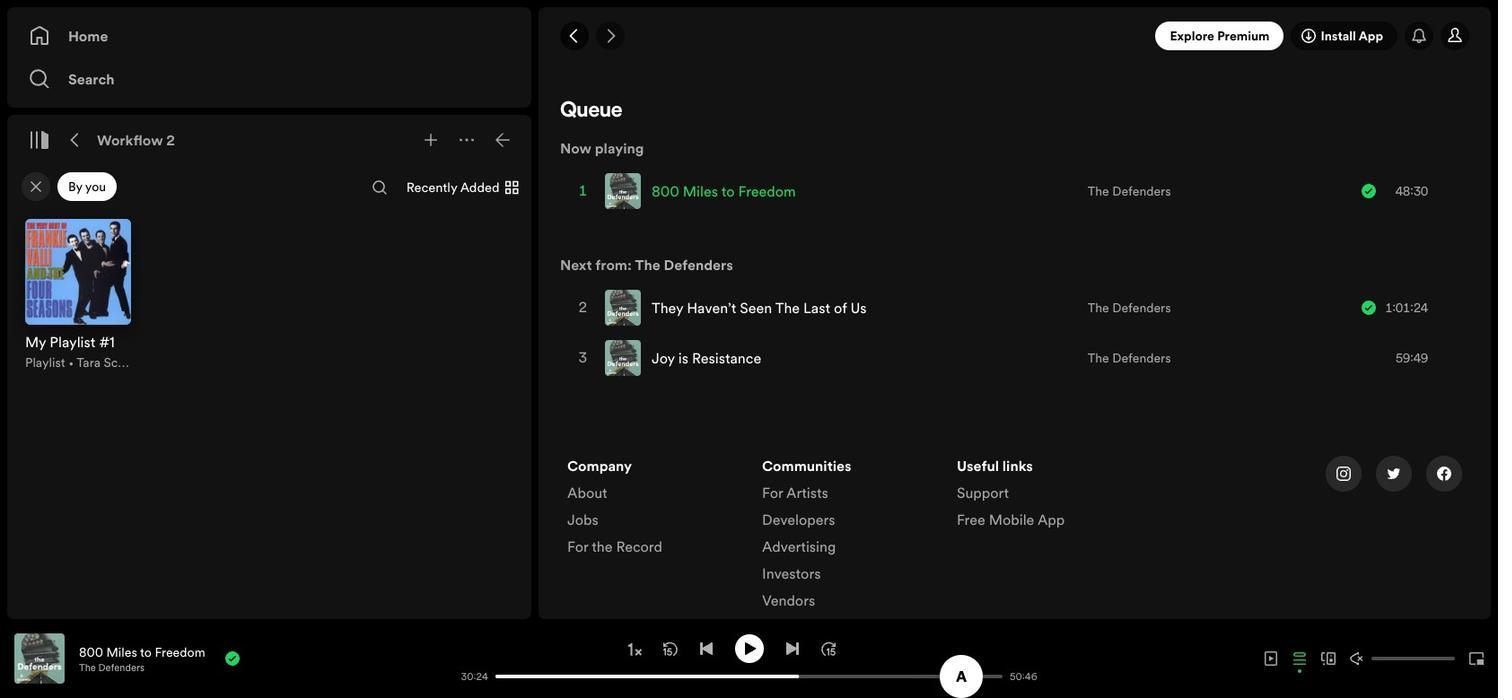 Task type: vqa. For each thing, say whether or not it's contained in the screenshot.
The Defenders Link related to 800 Miles to Freedom
yes



Task type: locate. For each thing, give the bounding box(es) containing it.
instagram image
[[1337, 467, 1351, 481]]

for inside communities for artists developers advertising investors vendors
[[762, 483, 783, 503]]

player controls element
[[292, 634, 1046, 684]]

freedom
[[739, 181, 796, 201], [155, 643, 205, 661]]

is
[[679, 348, 689, 368]]

for left artists
[[762, 483, 783, 503]]

facebook image
[[1438, 467, 1452, 481]]

0 vertical spatial miles
[[683, 181, 718, 201]]

800 for 800 miles to freedom the defenders
[[79, 643, 103, 661]]

1:01:24
[[1386, 299, 1429, 317]]

0 horizontal spatial app
[[1038, 510, 1065, 530]]

seen
[[740, 298, 772, 318]]

the defenders
[[1088, 182, 1171, 200], [1088, 299, 1171, 317], [1088, 349, 1171, 367]]

to for 800 miles to freedom the defenders
[[140, 643, 152, 661]]

0 vertical spatial to
[[722, 181, 735, 201]]

0 horizontal spatial miles
[[106, 643, 137, 661]]

group
[[14, 208, 142, 383]]

By you checkbox
[[57, 172, 117, 201]]

added
[[460, 178, 500, 197]]

the defenders link for joy is resistance
[[1088, 349, 1171, 367]]

to inside 800 miles to freedom the defenders
[[140, 643, 152, 661]]

0 vertical spatial 800
[[652, 181, 680, 201]]

1 horizontal spatial 800
[[652, 181, 680, 201]]

2
[[166, 130, 175, 150]]

free mobile app link
[[957, 510, 1065, 537]]

about
[[567, 483, 608, 503]]

the defenders for freedom
[[1088, 182, 1171, 200]]

by
[[68, 178, 82, 196]]

to
[[722, 181, 735, 201], [140, 643, 152, 661]]

us
[[851, 298, 867, 318]]

for left the
[[567, 537, 589, 557]]

none search field inside main "element"
[[366, 173, 394, 202]]

next from: the defenders
[[560, 255, 733, 275]]

company about jobs for the record
[[567, 456, 663, 557]]

1 horizontal spatial miles
[[683, 181, 718, 201]]

vendors
[[762, 591, 816, 611]]

freedom inside 800 miles to freedom the defenders
[[155, 643, 205, 661]]

by you
[[68, 178, 106, 196]]

defenders
[[1113, 182, 1171, 200], [664, 255, 733, 275], [1113, 299, 1171, 317], [1113, 349, 1171, 367], [98, 661, 145, 675]]

the
[[1088, 182, 1110, 200], [635, 255, 661, 275], [776, 298, 800, 318], [1088, 299, 1110, 317], [1088, 349, 1110, 367], [79, 661, 96, 675]]

800 inside cell
[[652, 181, 680, 201]]

advertising link
[[762, 537, 836, 564]]

list containing useful links
[[957, 456, 1131, 537]]

0 horizontal spatial to
[[140, 643, 152, 661]]

app right install
[[1359, 27, 1384, 45]]

800 right now playing view icon at the left of the page
[[79, 643, 103, 661]]

0 vertical spatial for
[[762, 483, 783, 503]]

the defenders link for 800 miles to freedom
[[1088, 182, 1171, 200]]

miles
[[683, 181, 718, 201], [106, 643, 137, 661]]

3 list from the left
[[957, 456, 1131, 537]]

0 horizontal spatial 800
[[79, 643, 103, 661]]

list
[[567, 456, 741, 564], [762, 456, 936, 618], [957, 456, 1131, 537]]

1 vertical spatial to
[[140, 643, 152, 661]]

search link
[[29, 61, 510, 97]]

app right "mobile"
[[1038, 510, 1065, 530]]

1 horizontal spatial for
[[762, 483, 783, 503]]

group containing playlist
[[14, 208, 142, 383]]

app
[[1359, 27, 1384, 45], [1038, 510, 1065, 530]]

group inside main "element"
[[14, 208, 142, 383]]

1 the defenders from the top
[[1088, 182, 1171, 200]]

1 horizontal spatial to
[[722, 181, 735, 201]]

0 vertical spatial the defenders
[[1088, 182, 1171, 200]]

0 horizontal spatial freedom
[[155, 643, 205, 661]]

support link
[[957, 483, 1009, 510]]

volume off image
[[1350, 652, 1365, 666]]

you
[[85, 178, 106, 196]]

defenders inside 800 miles to freedom the defenders
[[98, 661, 145, 675]]

miles inside 800 miles to freedom the defenders
[[106, 643, 137, 661]]

play image
[[742, 642, 757, 656]]

0 vertical spatial app
[[1359, 27, 1384, 45]]

record
[[616, 537, 663, 557]]

1 list from the left
[[567, 456, 741, 564]]

1 vertical spatial freedom
[[155, 643, 205, 661]]

1 vertical spatial miles
[[106, 643, 137, 661]]

800 miles to freedom cell
[[605, 167, 803, 216]]

1 vertical spatial for
[[567, 537, 589, 557]]

1 vertical spatial 800
[[79, 643, 103, 661]]

to for 800 miles to freedom
[[722, 181, 735, 201]]

1 horizontal spatial app
[[1359, 27, 1384, 45]]

workflow
[[97, 130, 163, 150]]

resistance
[[692, 348, 762, 368]]

jobs link
[[567, 510, 599, 537]]

freedom inside cell
[[739, 181, 796, 201]]

for
[[762, 483, 783, 503], [567, 537, 589, 557]]

playing
[[595, 138, 644, 158]]

miles inside cell
[[683, 181, 718, 201]]

2 list from the left
[[762, 456, 936, 618]]

2 horizontal spatial list
[[957, 456, 1131, 537]]

communities for artists developers advertising investors vendors
[[762, 456, 852, 611]]

0 horizontal spatial list
[[567, 456, 741, 564]]

1 vertical spatial app
[[1038, 510, 1065, 530]]

800 for 800 miles to freedom
[[652, 181, 680, 201]]

search
[[68, 69, 115, 89]]

recently
[[407, 178, 458, 197]]

800 inside 800 miles to freedom the defenders
[[79, 643, 103, 661]]

1 horizontal spatial list
[[762, 456, 936, 618]]

48:30
[[1396, 182, 1429, 200]]

haven't
[[687, 298, 736, 318]]

None search field
[[366, 173, 394, 202]]

1 vertical spatial the defenders
[[1088, 299, 1171, 317]]

about link
[[567, 483, 608, 510]]

links
[[1003, 456, 1033, 476]]

now playing view image
[[42, 642, 57, 656]]

2 vertical spatial the defenders
[[1088, 349, 1171, 367]]

defenders for joy is resistance
[[1113, 349, 1171, 367]]

artists
[[787, 483, 829, 503]]

install
[[1321, 27, 1357, 45]]

of
[[834, 298, 847, 318]]

list containing communities
[[762, 456, 936, 618]]

clear filters image
[[29, 180, 43, 194]]

explore premium
[[1170, 27, 1270, 45]]

the defenders link
[[1088, 182, 1171, 200], [635, 255, 733, 275], [1088, 299, 1171, 317], [1088, 349, 1171, 367], [79, 661, 145, 675]]

2 the defenders from the top
[[1088, 299, 1171, 317]]

800
[[652, 181, 680, 201], [79, 643, 103, 661]]

premium
[[1218, 27, 1270, 45]]

joy is resistance
[[652, 348, 762, 368]]

0 vertical spatial freedom
[[739, 181, 796, 201]]

they haven't seen the last of us cell
[[605, 284, 874, 332]]

800 up next from: the defenders
[[652, 181, 680, 201]]

0 horizontal spatial for
[[567, 537, 589, 557]]

list containing company
[[567, 456, 741, 564]]

they haven't seen the last of us
[[652, 298, 867, 318]]

to inside cell
[[722, 181, 735, 201]]

48:30 cell
[[1362, 167, 1454, 216]]

1 horizontal spatial freedom
[[739, 181, 796, 201]]

3 the defenders from the top
[[1088, 349, 1171, 367]]



Task type: describe. For each thing, give the bounding box(es) containing it.
install app
[[1321, 27, 1384, 45]]

useful
[[957, 456, 999, 476]]

main element
[[7, 7, 532, 620]]

vendors link
[[762, 591, 816, 618]]

from:
[[596, 255, 632, 275]]

recently added
[[407, 178, 500, 197]]

next image
[[785, 642, 800, 656]]

app inside 'link'
[[1359, 27, 1384, 45]]

company
[[567, 456, 632, 476]]

800 miles to freedom the defenders
[[79, 643, 205, 675]]

for artists link
[[762, 483, 829, 510]]

go forward image
[[603, 29, 618, 43]]

developers link
[[762, 510, 836, 537]]

spotify – play queue element
[[539, 101, 1491, 699]]

freedom for 800 miles to freedom the defenders
[[155, 643, 205, 661]]

previous image
[[699, 642, 713, 656]]

support
[[957, 483, 1009, 503]]

what's new image
[[1412, 29, 1427, 43]]

free
[[957, 510, 986, 530]]

go back image
[[567, 29, 582, 43]]

twitter image
[[1387, 467, 1402, 481]]

1:01:24 cell
[[1362, 284, 1454, 332]]

joy is resistance cell
[[605, 334, 769, 383]]

defenders for 800 miles to freedom
[[1113, 182, 1171, 200]]

playlist
[[25, 354, 65, 372]]

playlist •
[[25, 354, 77, 372]]

for the record link
[[567, 537, 663, 564]]

last
[[804, 298, 831, 318]]

install app link
[[1292, 22, 1398, 50]]

advertising
[[762, 537, 836, 557]]

connect to a device image
[[1322, 652, 1336, 666]]

workflow 2 button
[[93, 126, 179, 154]]

defenders for they haven't seen the last of us
[[1113, 299, 1171, 317]]

investors link
[[762, 564, 821, 591]]

app inside useful links support free mobile app
[[1038, 510, 1065, 530]]

home
[[68, 26, 108, 46]]

top bar and user menu element
[[539, 7, 1491, 65]]

the defenders for the
[[1088, 299, 1171, 317]]

miles for 800 miles to freedom the defenders
[[106, 643, 137, 661]]

investors
[[762, 564, 821, 584]]

the inside 800 miles to freedom the defenders
[[79, 661, 96, 675]]

now playing: 800 miles to freedom by the defenders footer
[[14, 634, 452, 684]]

now
[[560, 138, 592, 158]]

next
[[560, 255, 592, 275]]

jobs
[[567, 510, 599, 530]]

workflow 2
[[97, 130, 175, 150]]

freedom for 800 miles to freedom
[[739, 181, 796, 201]]

useful links support free mobile app
[[957, 456, 1065, 530]]

mobile
[[989, 510, 1035, 530]]

developers
[[762, 510, 836, 530]]

the inside cell
[[776, 298, 800, 318]]

the
[[592, 537, 613, 557]]

home link
[[29, 18, 510, 54]]

800 miles to freedom
[[652, 181, 796, 201]]

search in your library image
[[373, 180, 387, 195]]

•
[[68, 354, 74, 372]]

59:49
[[1396, 349, 1429, 367]]

now playing
[[560, 138, 644, 158]]

skip back 15 seconds image
[[663, 642, 677, 656]]

they
[[652, 298, 684, 318]]

explore
[[1170, 27, 1215, 45]]

queue
[[560, 101, 623, 122]]

50:46
[[1010, 670, 1038, 684]]

communities
[[762, 456, 852, 476]]

800 miles to freedom link
[[79, 643, 205, 661]]

miles for 800 miles to freedom
[[683, 181, 718, 201]]

the defenders link for they haven't seen the last of us
[[1088, 299, 1171, 317]]

explore premium button
[[1156, 22, 1284, 50]]

skip forward 15 seconds image
[[821, 642, 836, 656]]

30:24
[[461, 670, 488, 684]]

change speed image
[[625, 641, 643, 659]]

Recently Added, Grid view field
[[392, 173, 531, 203]]

for inside the 'company about jobs for the record'
[[567, 537, 589, 557]]

joy
[[652, 348, 675, 368]]



